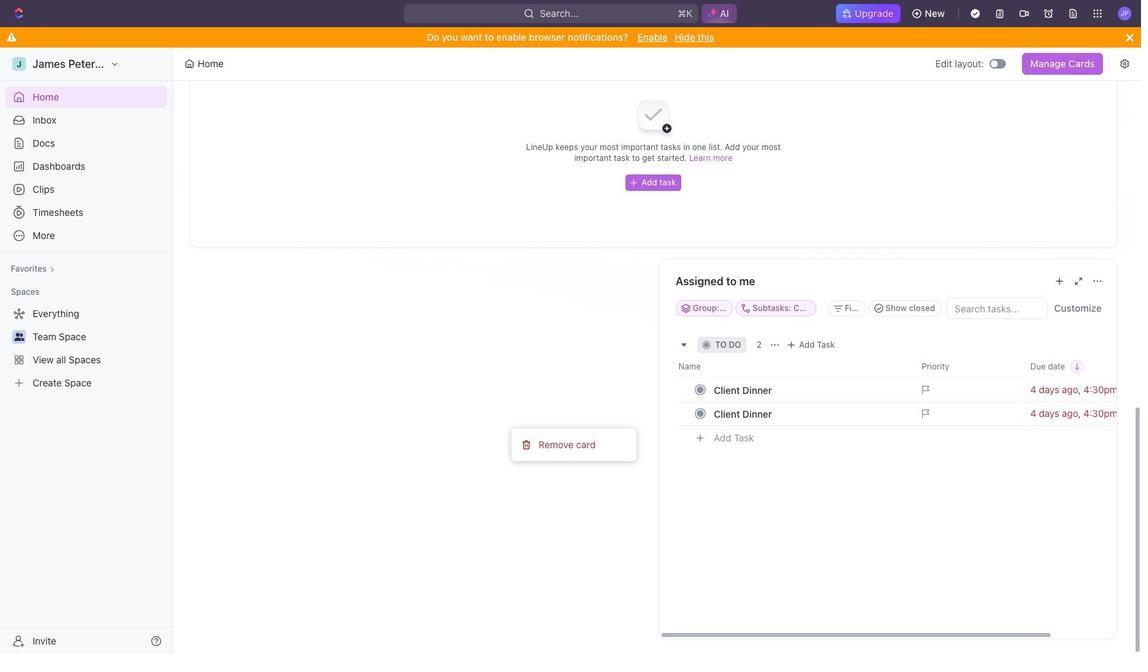 Task type: describe. For each thing, give the bounding box(es) containing it.
sidebar navigation
[[0, 48, 173, 654]]

Search tasks... text field
[[947, 298, 1048, 319]]



Task type: vqa. For each thing, say whether or not it's contained in the screenshot.
the Search tasks... text box
yes



Task type: locate. For each thing, give the bounding box(es) containing it.
tree
[[5, 303, 167, 394]]

tree inside sidebar navigation
[[5, 303, 167, 394]]



